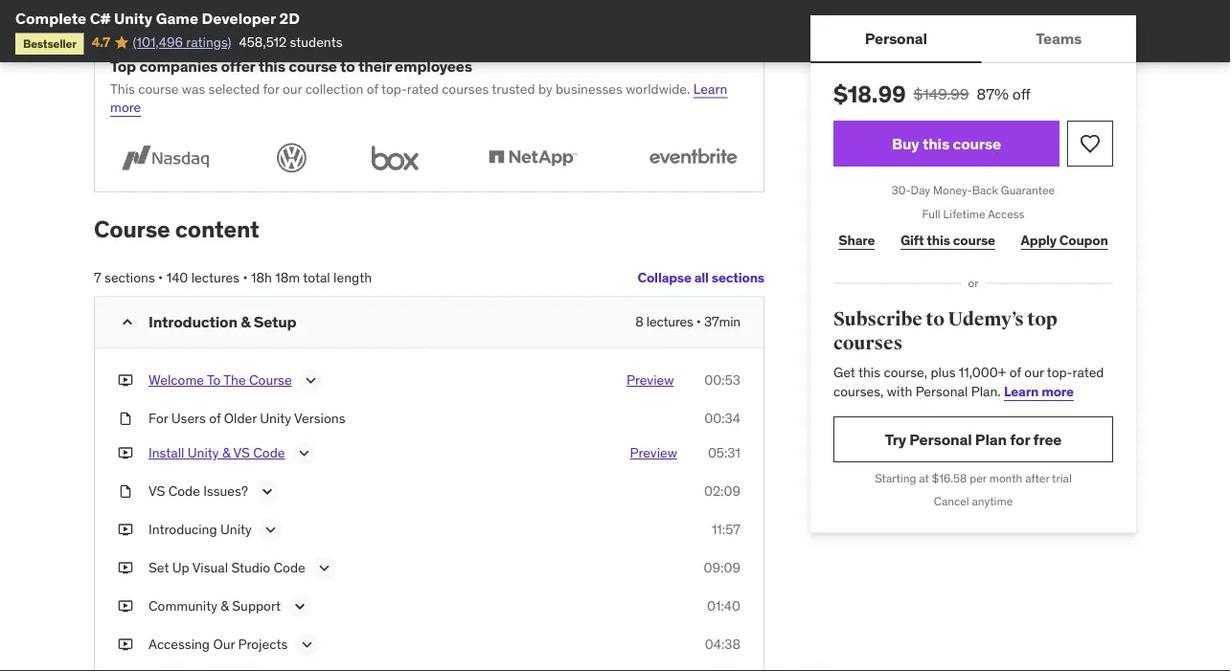 Task type: vqa. For each thing, say whether or not it's contained in the screenshot.
Gadiraju,
no



Task type: describe. For each thing, give the bounding box(es) containing it.
older
[[224, 410, 257, 428]]

7 sections • 140 lectures • 18h 18m total length
[[94, 269, 372, 286]]

get this course, plus 11,000+ of our top-rated courses, with personal plan.
[[834, 364, 1104, 400]]

rated inside get this course, plus 11,000+ of our top-rated courses, with personal plan.
[[1073, 364, 1104, 382]]

$18.99 $149.99 87% off
[[834, 80, 1031, 108]]

install unity & vs code button
[[149, 444, 285, 467]]

courses,
[[834, 383, 884, 400]]

introduction & setup
[[149, 312, 297, 332]]

sections inside dropdown button
[[712, 269, 765, 286]]

try
[[885, 430, 906, 449]]

off
[[1013, 84, 1031, 103]]

eventbrite image
[[638, 140, 748, 176]]

unity up set up visual studio code
[[220, 521, 252, 538]]

01:40
[[707, 598, 741, 615]]

after
[[1025, 471, 1050, 486]]

458,512
[[239, 33, 287, 51]]

0 horizontal spatial rated
[[407, 80, 439, 97]]

0 horizontal spatial to
[[340, 56, 355, 76]]

vs inside button
[[233, 444, 250, 462]]

8
[[636, 314, 644, 331]]

set up visual studio code
[[149, 559, 305, 577]]

xsmall image for accessing
[[118, 636, 133, 654]]

2d
[[279, 8, 300, 28]]

visual
[[192, 559, 228, 577]]

(101,496
[[133, 33, 183, 51]]

course inside button
[[249, 372, 292, 389]]

full
[[922, 206, 941, 221]]

apply
[[1021, 232, 1057, 249]]

try personal plan for free
[[885, 430, 1062, 449]]

1 xsmall image from the top
[[118, 444, 133, 463]]

length
[[334, 269, 372, 286]]

welcome to the course
[[149, 372, 292, 389]]

learn more for subscribe to udemy's top courses
[[1004, 383, 1074, 400]]

to inside subscribe to udemy's top courses
[[926, 307, 945, 331]]

show lecture description image down versions
[[295, 444, 314, 463]]

by
[[538, 80, 553, 97]]

collection
[[305, 80, 364, 97]]

starting
[[875, 471, 916, 486]]

this
[[110, 80, 135, 97]]

learn more link for subscribe to udemy's top courses
[[1004, 383, 1074, 400]]

content
[[175, 215, 259, 243]]

per
[[970, 471, 987, 486]]

support
[[232, 598, 281, 615]]

complete c# unity game developer 2d
[[15, 8, 300, 28]]

versions
[[294, 410, 345, 428]]

2 xsmall image from the top
[[118, 410, 133, 429]]

course down the companies
[[138, 80, 179, 97]]

day
[[911, 183, 930, 197]]

ratings)
[[186, 33, 231, 51]]

course down the lifetime
[[953, 232, 995, 249]]

show lecture description image for accessing our projects
[[297, 636, 317, 655]]

get
[[834, 364, 856, 382]]

show lecture description image for issues?
[[258, 482, 277, 501]]

starting at $16.58 per month after trial cancel anytime
[[875, 471, 1072, 509]]

projects
[[238, 636, 288, 653]]

the
[[224, 372, 246, 389]]

plus
[[931, 364, 956, 382]]

0 horizontal spatial courses
[[442, 80, 489, 97]]

selected
[[208, 80, 260, 97]]

show lecture description image for support
[[290, 597, 309, 616]]

personal inside personal button
[[865, 28, 927, 48]]

00:34
[[705, 410, 741, 428]]

nasdaq image
[[110, 140, 220, 176]]

0 horizontal spatial course
[[94, 215, 170, 243]]

37min
[[704, 314, 741, 331]]

developer
[[202, 8, 276, 28]]

2 sections from the left
[[105, 269, 155, 286]]

set
[[149, 559, 169, 577]]

for inside try personal plan for free link
[[1010, 430, 1030, 449]]

$149.99
[[914, 84, 969, 103]]

30-day money-back guarantee full lifetime access
[[892, 183, 1055, 221]]

this for buy
[[923, 134, 950, 153]]

game
[[156, 8, 198, 28]]

back
[[972, 183, 998, 197]]

share button
[[834, 222, 880, 260]]

for
[[149, 410, 168, 428]]

complete
[[15, 8, 86, 28]]

8 lectures • 37min
[[636, 314, 741, 331]]

$16.58
[[932, 471, 967, 486]]

lifetime
[[943, 206, 986, 221]]

gift this course
[[901, 232, 995, 249]]

show lecture description image up versions
[[301, 372, 321, 391]]

community & support
[[149, 598, 281, 615]]

course inside button
[[953, 134, 1001, 153]]

this for get
[[858, 364, 881, 382]]

unity right c#
[[114, 8, 153, 28]]

top- inside get this course, plus 11,000+ of our top-rated courses, with personal plan.
[[1047, 364, 1073, 382]]

apply coupon
[[1021, 232, 1108, 249]]

18h 18m
[[251, 269, 300, 286]]

top companies offer this course to their employees
[[110, 56, 472, 76]]

2 vertical spatial of
[[209, 410, 221, 428]]

learn more link for top companies offer this course to their employees
[[110, 80, 728, 116]]

code for set up visual studio code
[[274, 559, 305, 577]]

learn more for top companies offer this course to their employees
[[110, 80, 728, 116]]

subscribe to udemy's top courses
[[834, 307, 1058, 356]]

xsmall image for introducing
[[118, 521, 133, 539]]

11:57
[[712, 521, 741, 538]]

welcome
[[149, 372, 204, 389]]

try personal plan for free link
[[834, 417, 1113, 463]]

for users of older unity versions
[[149, 410, 345, 428]]

introduction
[[149, 312, 237, 332]]

vs code issues?
[[149, 483, 248, 500]]

11,000+
[[959, 364, 1006, 382]]

employees
[[395, 56, 472, 76]]

bestseller
[[23, 36, 76, 51]]

buy this course
[[892, 134, 1001, 153]]

collapse
[[638, 269, 692, 286]]

or
[[968, 276, 979, 291]]

learn for subscribe to udemy's top courses
[[1004, 383, 1039, 400]]

0 horizontal spatial lectures
[[191, 269, 240, 286]]



Task type: locate. For each thing, give the bounding box(es) containing it.
more down this
[[110, 99, 141, 116]]

this inside buy this course button
[[923, 134, 950, 153]]

learn more up free
[[1004, 383, 1074, 400]]

gift
[[901, 232, 924, 249]]

• left 140
[[158, 269, 163, 286]]

preview down 8
[[627, 372, 674, 389]]

1 horizontal spatial our
[[1025, 364, 1044, 382]]

learn more down employees
[[110, 80, 728, 116]]

accessing
[[149, 636, 210, 653]]

more for top companies offer this course to their employees
[[110, 99, 141, 116]]

1 vertical spatial personal
[[916, 383, 968, 400]]

tab list
[[811, 15, 1136, 63]]

top- down 'their' at the top left of the page
[[381, 80, 407, 97]]

1 horizontal spatial learn more link
[[1004, 383, 1074, 400]]

course
[[94, 215, 170, 243], [249, 372, 292, 389]]

more up free
[[1042, 383, 1074, 400]]

0 horizontal spatial top-
[[381, 80, 407, 97]]

xsmall image for community
[[118, 597, 133, 616]]

anytime
[[972, 495, 1013, 509]]

for down 'top companies offer this course to their employees'
[[263, 80, 279, 97]]

lectures right 140
[[191, 269, 240, 286]]

course up back
[[953, 134, 1001, 153]]

0 horizontal spatial sections
[[105, 269, 155, 286]]

• left 37min
[[696, 314, 701, 331]]

1 vertical spatial xsmall image
[[118, 482, 133, 501]]

0 vertical spatial code
[[253, 444, 285, 462]]

learn more link up free
[[1004, 383, 1074, 400]]

personal down plus at the right bottom of page
[[916, 383, 968, 400]]

05:31
[[708, 444, 741, 462]]

more for subscribe to udemy's top courses
[[1042, 383, 1074, 400]]

collapse all sections button
[[638, 258, 765, 297]]

box image
[[363, 140, 427, 176]]

sections right all
[[712, 269, 765, 286]]

0 vertical spatial for
[[263, 80, 279, 97]]

this
[[258, 56, 285, 76], [923, 134, 950, 153], [927, 232, 950, 249], [858, 364, 881, 382]]

for
[[263, 80, 279, 97], [1010, 430, 1030, 449]]

& left 'support' in the bottom left of the page
[[221, 598, 229, 615]]

courses down employees
[[442, 80, 489, 97]]

0 horizontal spatial learn more
[[110, 80, 728, 116]]

show lecture description image right 'support' in the bottom left of the page
[[290, 597, 309, 616]]

0 vertical spatial personal
[[865, 28, 927, 48]]

guarantee
[[1001, 183, 1055, 197]]

0 vertical spatial our
[[283, 80, 302, 97]]

1 horizontal spatial learn more
[[1004, 383, 1074, 400]]

this right buy
[[923, 134, 950, 153]]

install unity & vs code
[[149, 444, 285, 462]]

xsmall image
[[118, 372, 133, 390], [118, 410, 133, 429], [118, 521, 133, 539], [118, 597, 133, 616], [118, 636, 133, 654]]

0 vertical spatial of
[[367, 80, 378, 97]]

preview left 05:31
[[630, 444, 677, 462]]

0 vertical spatial to
[[340, 56, 355, 76]]

0 horizontal spatial vs
[[149, 483, 165, 500]]

2 horizontal spatial of
[[1010, 364, 1021, 382]]

09:09
[[704, 559, 741, 577]]

vs down older
[[233, 444, 250, 462]]

companies
[[139, 56, 218, 76]]

total
[[303, 269, 330, 286]]

netapp image
[[478, 140, 588, 176]]

1 horizontal spatial lectures
[[647, 314, 693, 331]]

teams
[[1036, 28, 1082, 48]]

our inside get this course, plus 11,000+ of our top-rated courses, with personal plan.
[[1025, 364, 1044, 382]]

top
[[1027, 307, 1058, 331]]

code down for users of older unity versions
[[253, 444, 285, 462]]

0 vertical spatial xsmall image
[[118, 444, 133, 463]]

0 vertical spatial learn more
[[110, 80, 728, 116]]

of down 'their' at the top left of the page
[[367, 80, 378, 97]]

free
[[1033, 430, 1062, 449]]

1 vertical spatial more
[[1042, 383, 1074, 400]]

1 vertical spatial learn
[[1004, 383, 1039, 400]]

1 vertical spatial courses
[[834, 332, 903, 356]]

money-
[[933, 183, 972, 197]]

learn right the worldwide.
[[693, 80, 728, 97]]

code
[[253, 444, 285, 462], [168, 483, 200, 500], [274, 559, 305, 577]]

to up collection
[[340, 56, 355, 76]]

• left 18h 18m
[[243, 269, 248, 286]]

87%
[[977, 84, 1009, 103]]

personal inside get this course, plus 11,000+ of our top-rated courses, with personal plan.
[[916, 383, 968, 400]]

(101,496 ratings)
[[133, 33, 231, 51]]

show lecture description image for introducing unity
[[261, 521, 280, 540]]

of right 11,000+
[[1010, 364, 1021, 382]]

personal up $16.58
[[910, 430, 972, 449]]

learn more link down employees
[[110, 80, 728, 116]]

month
[[990, 471, 1023, 486]]

1 horizontal spatial show lecture description image
[[290, 597, 309, 616]]

1 vertical spatial to
[[926, 307, 945, 331]]

2 xsmall image from the top
[[118, 482, 133, 501]]

0 vertical spatial &
[[241, 312, 250, 332]]

our
[[213, 636, 235, 653]]

1 horizontal spatial vs
[[233, 444, 250, 462]]

& for setup
[[241, 312, 250, 332]]

1 horizontal spatial to
[[926, 307, 945, 331]]

this inside get this course, plus 11,000+ of our top-rated courses, with personal plan.
[[858, 364, 881, 382]]

2 vertical spatial xsmall image
[[118, 559, 133, 578]]

xsmall image left 'for'
[[118, 410, 133, 429]]

preview for 05:31
[[630, 444, 677, 462]]

rated
[[407, 80, 439, 97], [1073, 364, 1104, 382]]

unity right older
[[260, 410, 291, 428]]

was
[[182, 80, 205, 97]]

code up introducing in the bottom of the page
[[168, 483, 200, 500]]

show lecture description image
[[301, 372, 321, 391], [295, 444, 314, 463], [261, 521, 280, 540], [315, 559, 334, 578], [297, 636, 317, 655]]

• for 7
[[158, 269, 163, 286]]

gift this course link
[[896, 222, 1001, 260]]

0 horizontal spatial learn more link
[[110, 80, 728, 116]]

0 vertical spatial more
[[110, 99, 141, 116]]

0 vertical spatial rated
[[407, 80, 439, 97]]

1 horizontal spatial top-
[[1047, 364, 1073, 382]]

7
[[94, 269, 101, 286]]

access
[[988, 206, 1025, 221]]

0 vertical spatial vs
[[233, 444, 250, 462]]

learn for top companies offer this course to their employees
[[693, 80, 728, 97]]

0 horizontal spatial learn
[[693, 80, 728, 97]]

2 vertical spatial code
[[274, 559, 305, 577]]

1 vertical spatial of
[[1010, 364, 1021, 382]]

1 horizontal spatial of
[[367, 80, 378, 97]]

& left setup
[[241, 312, 250, 332]]

1 vertical spatial course
[[249, 372, 292, 389]]

show lecture description image
[[258, 482, 277, 501], [290, 597, 309, 616]]

0 vertical spatial top-
[[381, 80, 407, 97]]

1 vertical spatial rated
[[1073, 364, 1104, 382]]

sections right 7
[[105, 269, 155, 286]]

1 vertical spatial code
[[168, 483, 200, 500]]

1 vertical spatial for
[[1010, 430, 1030, 449]]

of left older
[[209, 410, 221, 428]]

more
[[110, 99, 141, 116], [1042, 383, 1074, 400]]

0 vertical spatial courses
[[442, 80, 489, 97]]

458,512 students
[[239, 33, 343, 51]]

learn
[[693, 80, 728, 97], [1004, 383, 1039, 400]]

learn right plan.
[[1004, 383, 1039, 400]]

small image
[[118, 313, 137, 332]]

users
[[171, 410, 206, 428]]

of inside get this course, plus 11,000+ of our top-rated courses, with personal plan.
[[1010, 364, 1021, 382]]

community
[[149, 598, 217, 615]]

2 vertical spatial personal
[[910, 430, 972, 449]]

courses inside subscribe to udemy's top courses
[[834, 332, 903, 356]]

our down 'top companies offer this course to their employees'
[[283, 80, 302, 97]]

& down older
[[222, 444, 230, 462]]

$18.99
[[834, 80, 906, 108]]

xsmall image left 'accessing'
[[118, 636, 133, 654]]

0 horizontal spatial our
[[283, 80, 302, 97]]

1 horizontal spatial learn
[[1004, 383, 1039, 400]]

volkswagen image
[[271, 140, 313, 176]]

lectures
[[191, 269, 240, 286], [647, 314, 693, 331]]

plan
[[975, 430, 1007, 449]]

2 vertical spatial &
[[221, 598, 229, 615]]

2 horizontal spatial •
[[696, 314, 701, 331]]

install
[[149, 444, 184, 462]]

this for gift
[[927, 232, 950, 249]]

1 horizontal spatial rated
[[1073, 364, 1104, 382]]

1 horizontal spatial more
[[1042, 383, 1074, 400]]

xsmall image left the community
[[118, 597, 133, 616]]

0 horizontal spatial show lecture description image
[[258, 482, 277, 501]]

• for 8
[[696, 314, 701, 331]]

to
[[340, 56, 355, 76], [926, 307, 945, 331]]

show lecture description image right issues? on the left bottom of the page
[[258, 482, 277, 501]]

0 horizontal spatial •
[[158, 269, 163, 286]]

1 vertical spatial preview
[[630, 444, 677, 462]]

trusted
[[492, 80, 535, 97]]

3 xsmall image from the top
[[118, 559, 133, 578]]

c#
[[90, 8, 111, 28]]

this course was selected for our collection of top-rated courses trusted by businesses worldwide.
[[110, 80, 690, 97]]

wishlist image
[[1079, 132, 1102, 155]]

up
[[172, 559, 189, 577]]

learn more link
[[110, 80, 728, 116], [1004, 383, 1074, 400]]

top- down top
[[1047, 364, 1073, 382]]

accessing our projects
[[149, 636, 288, 653]]

0 horizontal spatial of
[[209, 410, 221, 428]]

1 vertical spatial learn more link
[[1004, 383, 1074, 400]]

course up 7
[[94, 215, 170, 243]]

course content
[[94, 215, 259, 243]]

1 horizontal spatial course
[[249, 372, 292, 389]]

this inside the gift this course link
[[927, 232, 950, 249]]

show lecture description image up the studio
[[261, 521, 280, 540]]

their
[[358, 56, 392, 76]]

lectures right 8
[[647, 314, 693, 331]]

1 horizontal spatial for
[[1010, 430, 1030, 449]]

1 vertical spatial our
[[1025, 364, 1044, 382]]

with
[[887, 383, 912, 400]]

plan.
[[971, 383, 1001, 400]]

personal up $18.99
[[865, 28, 927, 48]]

code for install unity & vs code
[[253, 444, 285, 462]]

xsmall image left the welcome
[[118, 372, 133, 390]]

this up courses,
[[858, 364, 881, 382]]

1 xsmall image from the top
[[118, 372, 133, 390]]

1 vertical spatial learn more
[[1004, 383, 1074, 400]]

introducing
[[149, 521, 217, 538]]

0 vertical spatial learn
[[693, 80, 728, 97]]

1 horizontal spatial sections
[[712, 269, 765, 286]]

0 vertical spatial lectures
[[191, 269, 240, 286]]

0 vertical spatial preview
[[627, 372, 674, 389]]

3 xsmall image from the top
[[118, 521, 133, 539]]

0 vertical spatial show lecture description image
[[258, 482, 277, 501]]

1 vertical spatial show lecture description image
[[290, 597, 309, 616]]

subscribe
[[834, 307, 922, 331]]

xsmall image for set
[[118, 559, 133, 578]]

0 vertical spatial learn more link
[[110, 80, 728, 116]]

0 vertical spatial course
[[94, 215, 170, 243]]

preview for 00:53
[[627, 372, 674, 389]]

introducing unity
[[149, 521, 252, 538]]

& inside button
[[222, 444, 230, 462]]

all
[[694, 269, 709, 286]]

course right the
[[249, 372, 292, 389]]

course down students
[[289, 56, 337, 76]]

welcome to the course button
[[149, 372, 292, 395]]

5 xsmall image from the top
[[118, 636, 133, 654]]

0 horizontal spatial more
[[110, 99, 141, 116]]

udemy's
[[948, 307, 1024, 331]]

show lecture description image right projects
[[297, 636, 317, 655]]

to left the udemy's
[[926, 307, 945, 331]]

xsmall image left set
[[118, 559, 133, 578]]

personal inside try personal plan for free link
[[910, 430, 972, 449]]

students
[[290, 33, 343, 51]]

140
[[166, 269, 188, 286]]

code right the studio
[[274, 559, 305, 577]]

at
[[919, 471, 929, 486]]

studio
[[231, 559, 270, 577]]

this down 458,512
[[258, 56, 285, 76]]

4 xsmall image from the top
[[118, 597, 133, 616]]

collapse all sections
[[638, 269, 765, 286]]

unity right "install"
[[188, 444, 219, 462]]

xsmall image for vs
[[118, 482, 133, 501]]

1 sections from the left
[[712, 269, 765, 286]]

xsmall image left introducing in the bottom of the page
[[118, 521, 133, 539]]

xsmall image
[[118, 444, 133, 463], [118, 482, 133, 501], [118, 559, 133, 578]]

coupon
[[1060, 232, 1108, 249]]

learn more
[[110, 80, 728, 116], [1004, 383, 1074, 400]]

xsmall image left vs code issues?
[[118, 482, 133, 501]]

for left free
[[1010, 430, 1030, 449]]

1 horizontal spatial •
[[243, 269, 248, 286]]

tab list containing personal
[[811, 15, 1136, 63]]

our right 11,000+
[[1025, 364, 1044, 382]]

xsmall image left "install"
[[118, 444, 133, 463]]

courses down 'subscribe'
[[834, 332, 903, 356]]

code inside button
[[253, 444, 285, 462]]

worldwide.
[[626, 80, 690, 97]]

this right the "gift"
[[927, 232, 950, 249]]

1 vertical spatial &
[[222, 444, 230, 462]]

& for support
[[221, 598, 229, 615]]

show lecture description image for set up visual studio code
[[315, 559, 334, 578]]

1 vertical spatial lectures
[[647, 314, 693, 331]]

unity inside button
[[188, 444, 219, 462]]

1 vertical spatial top-
[[1047, 364, 1073, 382]]

share
[[839, 232, 875, 249]]

4.7
[[92, 33, 110, 51]]

top-
[[381, 80, 407, 97], [1047, 364, 1073, 382]]

1 vertical spatial vs
[[149, 483, 165, 500]]

show lecture description image right the studio
[[315, 559, 334, 578]]

00:53
[[705, 372, 741, 389]]

1 horizontal spatial courses
[[834, 332, 903, 356]]

0 horizontal spatial for
[[263, 80, 279, 97]]

04:38
[[705, 636, 741, 653]]

vs down "install"
[[149, 483, 165, 500]]



